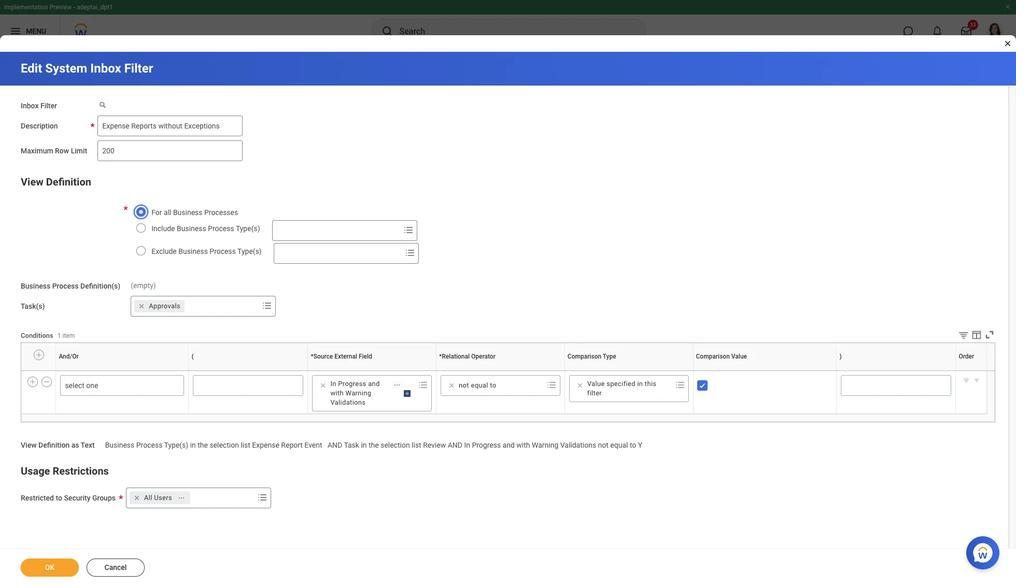 Task type: vqa. For each thing, say whether or not it's contained in the screenshot.
Type(s)
yes



Task type: describe. For each thing, give the bounding box(es) containing it.
1 vertical spatial operator
[[501, 371, 503, 371]]

definition(s)
[[80, 282, 120, 290]]

plus image
[[35, 351, 43, 360]]

2 list from the left
[[412, 441, 421, 449]]

2 horizontal spatial to
[[630, 441, 637, 449]]

edit
[[21, 61, 42, 76]]

security
[[64, 494, 90, 503]]

caret bottom image
[[961, 375, 972, 386]]

ok button
[[21, 559, 79, 577]]

and/or for and/or
[[59, 353, 79, 360]]

adeptai_dpt1
[[77, 4, 113, 11]]

in progress and with warning validations element
[[331, 379, 388, 407]]

approvals, press delete to clear value. option
[[134, 300, 185, 312]]

field inside row "element"
[[359, 353, 372, 360]]

x small image for in
[[318, 380, 328, 391]]

ok
[[45, 564, 55, 572]]

implementation preview -   adeptai_dpt1 banner
[[0, 0, 1016, 48]]

1 horizontal spatial not
[[598, 441, 609, 449]]

* relational operator
[[439, 353, 496, 360]]

usage
[[21, 465, 50, 478]]

x small image for all
[[132, 493, 142, 504]]

workday assistant region
[[967, 533, 1004, 570]]

task
[[344, 441, 359, 449]]

event
[[305, 441, 322, 449]]

close environment banner image
[[1005, 4, 1011, 10]]

limit
[[71, 147, 87, 155]]

value specified in this filter
[[587, 380, 657, 397]]

edit system inbox filter
[[21, 61, 153, 76]]

business up task(s)
[[21, 282, 50, 290]]

0 vertical spatial external
[[335, 353, 357, 360]]

1 vertical spatial (
[[248, 371, 248, 371]]

2 vertical spatial type(s)
[[164, 441, 188, 449]]

plus image
[[29, 377, 36, 387]]

usage restrictions button
[[21, 465, 109, 478]]

1 horizontal spatial progress
[[472, 441, 501, 449]]

relational inside row "element"
[[442, 353, 470, 360]]

progress inside in progress and with warning validations
[[338, 380, 366, 388]]

relational operator button
[[498, 371, 503, 371]]

approvals element
[[149, 302, 180, 311]]

comparison type button
[[627, 371, 631, 371]]

related actions image for in progress and with warning validations
[[394, 382, 401, 389]]

1 vertical spatial in
[[464, 441, 470, 449]]

1 horizontal spatial external
[[371, 371, 373, 371]]

not inside option
[[459, 381, 469, 389]]

validations inside in progress and with warning validations
[[331, 399, 366, 406]]

search field for include business process type(s)
[[273, 221, 400, 240]]

conditions
[[21, 332, 53, 340]]

as
[[71, 441, 79, 449]]

-
[[73, 4, 75, 11]]

0 vertical spatial inbox
[[90, 61, 121, 76]]

prompts image for in progress and with warning validations
[[417, 379, 429, 391]]

y
[[638, 441, 643, 449]]

prompts image for not equal to
[[545, 379, 558, 391]]

edit system inbox filter main content
[[0, 52, 1016, 587]]

system
[[45, 61, 87, 76]]

filter
[[587, 389, 602, 397]]

this
[[645, 380, 657, 388]]

1 vertical spatial order
[[971, 371, 972, 371]]

and/or ( source external field relational operator comparison type comparison value ) order
[[121, 371, 972, 371]]

0 horizontal spatial inbox
[[21, 102, 39, 110]]

0 horizontal spatial in
[[190, 441, 196, 449]]

1
[[57, 332, 61, 340]]

business down include business process type(s)
[[179, 247, 208, 256]]

edit system inbox filter dialog
[[0, 0, 1016, 587]]

1 horizontal spatial validations
[[560, 441, 596, 449]]

prompts image for exclude business process type(s)
[[404, 247, 416, 259]]

view definition button
[[21, 176, 91, 188]]

and/or for and/or ( source external field relational operator comparison type comparison value ) order
[[121, 371, 123, 371]]

implementation preview -   adeptai_dpt1
[[4, 4, 113, 11]]

related actions image for all users
[[178, 495, 185, 502]]

0 vertical spatial operator
[[471, 353, 496, 360]]

in progress and with warning validations, press delete to clear value. option
[[316, 379, 413, 407]]

2 and from the left
[[448, 441, 463, 449]]

(empty)
[[131, 281, 156, 290]]

0 vertical spatial )
[[840, 353, 842, 360]]

description
[[21, 122, 58, 130]]

* for source
[[311, 353, 314, 360]]

prompts image for value specified in this filter
[[674, 379, 686, 391]]

maximum
[[21, 147, 53, 155]]

expense
[[252, 441, 279, 449]]

view definition group
[[21, 174, 996, 451]]

not equal to element
[[459, 381, 497, 390]]

comparison type
[[568, 353, 616, 360]]

1 vertical spatial filter
[[40, 102, 57, 110]]

users
[[154, 494, 172, 502]]

warning inside in progress and with warning validations
[[346, 389, 372, 397]]

source inside row "element"
[[314, 353, 333, 360]]

* source external field
[[311, 353, 372, 360]]

* for relational
[[439, 353, 442, 360]]

include business process type(s)
[[152, 224, 260, 233]]

1 vertical spatial field
[[373, 371, 374, 371]]

x small image for not equal to
[[447, 380, 457, 391]]

select to filter grid data image
[[958, 330, 970, 340]]

for all business processes
[[152, 208, 238, 217]]

processes
[[204, 208, 238, 217]]

business process definition(s)
[[21, 282, 120, 290]]

view definition as text
[[21, 441, 95, 449]]

1 horizontal spatial in
[[361, 441, 367, 449]]

text
[[81, 441, 95, 449]]



Task type: locate. For each thing, give the bounding box(es) containing it.
related actions image inside "all users, press delete to clear value." option
[[178, 495, 185, 502]]

business right text
[[105, 441, 134, 449]]

caret down image
[[972, 375, 982, 386]]

1 horizontal spatial prompts image
[[404, 247, 416, 259]]

selection
[[210, 441, 239, 449], [381, 441, 410, 449]]

with down * source external field at bottom
[[331, 389, 344, 397]]

in inside value specified in this filter
[[638, 380, 643, 388]]

1 vertical spatial definition
[[38, 441, 70, 449]]

1 vertical spatial type(s)
[[238, 247, 262, 256]]

0 horizontal spatial related actions image
[[178, 495, 185, 502]]

progress up usage restrictions group
[[472, 441, 501, 449]]

0 horizontal spatial list
[[241, 441, 250, 449]]

0 vertical spatial view
[[21, 176, 44, 188]]

to left security in the bottom of the page
[[56, 494, 62, 503]]

order
[[959, 353, 975, 360], [971, 371, 972, 371]]

0 vertical spatial relational
[[442, 353, 470, 360]]

1 horizontal spatial *
[[439, 353, 442, 360]]

0 horizontal spatial type
[[603, 353, 616, 360]]

1 list from the left
[[241, 441, 250, 449]]

Search field
[[273, 221, 400, 240], [274, 244, 402, 263]]

row
[[55, 147, 69, 155]]

row element containing and/or
[[21, 343, 990, 371]]

1 vertical spatial view
[[21, 441, 37, 449]]

field up source external field button
[[359, 353, 372, 360]]

1 vertical spatial and
[[503, 441, 515, 449]]

1 horizontal spatial related actions image
[[394, 382, 401, 389]]

0 vertical spatial prompts image
[[404, 247, 416, 259]]

related actions image right users
[[178, 495, 185, 502]]

order column header
[[956, 371, 987, 372]]

2 * from the left
[[439, 353, 442, 360]]

1 * from the left
[[311, 353, 314, 360]]

inbox up description at the top left
[[21, 102, 39, 110]]

inbox filter
[[21, 102, 57, 110]]

0 horizontal spatial value
[[587, 380, 605, 388]]

value specified in this filter element
[[587, 379, 666, 398]]

0 horizontal spatial equal
[[471, 381, 488, 389]]

0 horizontal spatial filter
[[40, 102, 57, 110]]

approvals
[[149, 302, 180, 310]]

click to view/edit grid preferences image
[[971, 329, 983, 340]]

0 horizontal spatial prompts image
[[256, 492, 269, 504]]

row element
[[21, 343, 990, 371], [21, 372, 987, 414]]

in right review
[[464, 441, 470, 449]]

all users
[[144, 494, 172, 502]]

1 horizontal spatial x small image
[[318, 380, 328, 391]]

validations
[[331, 399, 366, 406], [560, 441, 596, 449]]

source external field button
[[370, 371, 375, 371]]

prompts image inside usage restrictions group
[[256, 492, 269, 504]]

0 vertical spatial filter
[[124, 61, 153, 76]]

row element containing in progress and with warning validations
[[21, 372, 987, 414]]

1 horizontal spatial list
[[412, 441, 421, 449]]

groups
[[92, 494, 116, 503]]

prompts image
[[404, 247, 416, 259], [256, 492, 269, 504]]

related actions image inside in progress and with warning validations, press delete to clear value. option
[[394, 382, 401, 389]]

0 vertical spatial and
[[368, 380, 380, 388]]

operator up not equal to, press delete to clear value. option
[[501, 371, 503, 371]]

)
[[840, 353, 842, 360], [896, 371, 896, 371]]

*
[[311, 353, 314, 360], [439, 353, 442, 360]]

0 horizontal spatial in
[[331, 380, 336, 388]]

equal inside option
[[471, 381, 488, 389]]

in down * source external field at bottom
[[331, 380, 336, 388]]

restrictions
[[53, 465, 109, 478]]

Description text field
[[98, 116, 243, 136]]

1 vertical spatial with
[[517, 441, 530, 449]]

x small image for approvals
[[137, 301, 147, 311]]

external up in progress and with warning validations
[[335, 353, 357, 360]]

x small image inside in progress and with warning validations, press delete to clear value. option
[[318, 380, 328, 391]]

1 vertical spatial validations
[[560, 441, 596, 449]]

0 horizontal spatial warning
[[346, 389, 372, 397]]

comparison value
[[696, 353, 747, 360]]

2 vertical spatial value
[[587, 380, 605, 388]]

comparison
[[568, 353, 602, 360], [696, 353, 730, 360], [627, 371, 630, 371], [763, 371, 766, 371]]

1 horizontal spatial inbox
[[90, 61, 121, 76]]

2 view from the top
[[21, 441, 37, 449]]

the
[[198, 441, 208, 449], [369, 441, 379, 449]]

field
[[359, 353, 372, 360], [373, 371, 374, 371]]

view for view definition
[[21, 176, 44, 188]]

restricted
[[21, 494, 54, 503]]

specified
[[607, 380, 636, 388]]

1 horizontal spatial with
[[517, 441, 530, 449]]

1 vertical spatial search field
[[274, 244, 402, 263]]

1 horizontal spatial field
[[373, 371, 374, 371]]

1 the from the left
[[198, 441, 208, 449]]

external up in progress and with warning validations, press delete to clear value. option on the left bottom of the page
[[371, 371, 373, 371]]

1 vertical spatial source
[[370, 371, 371, 371]]

external
[[335, 353, 357, 360], [371, 371, 373, 371]]

view definition
[[21, 176, 91, 188]]

selection left review
[[381, 441, 410, 449]]

usage restrictions
[[21, 465, 109, 478]]

toolbar
[[951, 329, 996, 343]]

order up order column header
[[959, 353, 975, 360]]

1 horizontal spatial )
[[896, 371, 896, 371]]

task(s)
[[21, 302, 45, 310]]

1 vertical spatial row element
[[21, 372, 987, 414]]

1 vertical spatial equal
[[611, 441, 628, 449]]

0 horizontal spatial x small image
[[137, 301, 147, 311]]

x small image left all on the left of the page
[[132, 493, 142, 504]]

1 horizontal spatial and
[[448, 441, 463, 449]]

list
[[241, 441, 250, 449], [412, 441, 421, 449]]

profile logan mcneil element
[[981, 20, 1010, 43]]

conditions 1 item
[[21, 332, 75, 340]]

with up usage restrictions group
[[517, 441, 530, 449]]

close edit system inbox filter image
[[1004, 39, 1012, 48]]

) button
[[896, 371, 897, 371]]

1 horizontal spatial filter
[[124, 61, 153, 76]]

process
[[208, 224, 234, 233], [210, 247, 236, 256], [52, 282, 79, 290], [136, 441, 163, 449]]

type(s) for include business process type(s)
[[236, 224, 260, 233]]

x small image
[[137, 301, 147, 311], [447, 380, 457, 391]]

all users, press delete to clear value. option
[[130, 492, 190, 505]]

equal down * relational operator
[[471, 381, 488, 389]]

1 vertical spatial x small image
[[447, 380, 457, 391]]

1 horizontal spatial value
[[732, 353, 747, 360]]

0 vertical spatial definition
[[46, 176, 91, 188]]

0 horizontal spatial the
[[198, 441, 208, 449]]

and
[[368, 380, 380, 388], [503, 441, 515, 449]]

cancel button
[[87, 559, 145, 577]]

and inside in progress and with warning validations
[[368, 380, 380, 388]]

x small image inside not equal to, press delete to clear value. option
[[447, 380, 457, 391]]

value
[[732, 353, 747, 360], [766, 371, 767, 371], [587, 380, 605, 388]]

Maximum Row Limit text field
[[98, 140, 243, 161]]

all users element
[[144, 494, 172, 503]]

comparison value column header
[[693, 371, 837, 372]]

source
[[314, 353, 333, 360], [370, 371, 371, 371]]

1 horizontal spatial to
[[490, 381, 497, 389]]

progress
[[338, 380, 366, 388], [472, 441, 501, 449]]

business down for all business processes
[[177, 224, 206, 233]]

check small image
[[696, 379, 709, 392]]

order up caret bottom image
[[971, 371, 972, 371]]

in progress and with warning validations
[[331, 380, 380, 406]]

business process type(s) in the selection list expense report event   and task in the selection list review and in progress and with warning validations not equal to y
[[105, 441, 643, 449]]

related actions image
[[394, 382, 401, 389], [178, 495, 185, 502]]

restricted to security groups
[[21, 494, 116, 503]]

toolbar inside view definition group
[[951, 329, 996, 343]]

1 vertical spatial prompts image
[[256, 492, 269, 504]]

and up usage restrictions group
[[503, 441, 515, 449]]

1 vertical spatial and/or
[[121, 371, 123, 371]]

not down * relational operator
[[459, 381, 469, 389]]

0 vertical spatial x small image
[[137, 301, 147, 311]]

not
[[459, 381, 469, 389], [598, 441, 609, 449]]

definition
[[46, 176, 91, 188], [38, 441, 70, 449]]

x small image down (empty)
[[137, 301, 147, 311]]

field up in progress and with warning validations, press delete to clear value. option on the left bottom of the page
[[373, 371, 374, 371]]

inbox
[[90, 61, 121, 76], [21, 102, 39, 110]]

1 vertical spatial to
[[630, 441, 637, 449]]

definition for view definition as text
[[38, 441, 70, 449]]

and
[[328, 441, 342, 449], [448, 441, 463, 449]]

include
[[152, 224, 175, 233]]

cancel
[[105, 564, 127, 572]]

0 vertical spatial equal
[[471, 381, 488, 389]]

( button
[[248, 371, 249, 371]]

1 horizontal spatial source
[[370, 371, 371, 371]]

not equal to, press delete to clear value. option
[[444, 379, 501, 392]]

all
[[144, 494, 152, 502]]

x small image inside "all users, press delete to clear value." option
[[132, 493, 142, 504]]

x small image left not equal to element
[[447, 380, 457, 391]]

view up usage
[[21, 441, 37, 449]]

1 horizontal spatial the
[[369, 441, 379, 449]]

item
[[62, 332, 75, 340]]

2 horizontal spatial value
[[766, 371, 767, 371]]

1 horizontal spatial operator
[[501, 371, 503, 371]]

and right review
[[448, 441, 463, 449]]

(
[[192, 353, 194, 360], [248, 371, 248, 371]]

row element down relational operator button
[[21, 372, 987, 414]]

0 vertical spatial type
[[603, 353, 616, 360]]

for
[[152, 208, 162, 217]]

x small image inside the value specified in this filter, press delete to clear value. option
[[575, 380, 585, 391]]

exclude business process type(s)
[[152, 247, 262, 256]]

2 horizontal spatial x small image
[[575, 380, 585, 391]]

0 vertical spatial with
[[331, 389, 344, 397]]

type inside row "element"
[[603, 353, 616, 360]]

to left 'y'
[[630, 441, 637, 449]]

definition left as
[[38, 441, 70, 449]]

1 horizontal spatial equal
[[611, 441, 628, 449]]

maximum row limit
[[21, 147, 87, 155]]

0 vertical spatial field
[[359, 353, 372, 360]]

1 horizontal spatial selection
[[381, 441, 410, 449]]

operator
[[471, 353, 496, 360], [501, 371, 503, 371]]

minus image
[[43, 377, 50, 387]]

0 vertical spatial order
[[959, 353, 975, 360]]

warning
[[346, 389, 372, 397], [532, 441, 559, 449]]

x small image inside approvals, press delete to clear value. option
[[137, 301, 147, 311]]

to inside usage restrictions group
[[56, 494, 62, 503]]

usage restrictions group
[[21, 463, 996, 509]]

all
[[164, 208, 171, 217]]

source up in progress and with warning validations
[[314, 353, 333, 360]]

not equal to
[[459, 381, 497, 389]]

1 vertical spatial type
[[630, 371, 631, 371]]

x small image left filter
[[575, 380, 585, 391]]

0 vertical spatial in
[[331, 380, 336, 388]]

1 horizontal spatial and
[[503, 441, 515, 449]]

in inside in progress and with warning validations
[[331, 380, 336, 388]]

view down maximum in the top of the page
[[21, 176, 44, 188]]

list left review
[[412, 441, 421, 449]]

1 vertical spatial relational
[[498, 371, 501, 371]]

1 vertical spatial not
[[598, 441, 609, 449]]

0 horizontal spatial source
[[314, 353, 333, 360]]

search image
[[381, 25, 393, 37]]

source up in progress and with warning validations, press delete to clear value. option on the left bottom of the page
[[370, 371, 371, 371]]

x small image left in progress and with warning validations
[[318, 380, 328, 391]]

0 vertical spatial related actions image
[[394, 382, 401, 389]]

filter
[[124, 61, 153, 76], [40, 102, 57, 110]]

inbox right system
[[90, 61, 121, 76]]

operator up not equal to
[[471, 353, 496, 360]]

0 vertical spatial search field
[[273, 221, 400, 240]]

type(s) for exclude business process type(s)
[[238, 247, 262, 256]]

2 selection from the left
[[381, 441, 410, 449]]

business right all at the left top of page
[[173, 208, 203, 217]]

equal left 'y'
[[611, 441, 628, 449]]

with inside in progress and with warning validations
[[331, 389, 344, 397]]

1 row element from the top
[[21, 343, 990, 371]]

0 vertical spatial value
[[732, 353, 747, 360]]

1 horizontal spatial in
[[464, 441, 470, 449]]

in
[[638, 380, 643, 388], [190, 441, 196, 449], [361, 441, 367, 449]]

0 horizontal spatial not
[[459, 381, 469, 389]]

prompts image for restricted to security groups
[[256, 492, 269, 504]]

1 and from the left
[[328, 441, 342, 449]]

to down * relational operator
[[490, 381, 497, 389]]

1 horizontal spatial type
[[630, 371, 631, 371]]

report
[[281, 441, 303, 449]]

1 horizontal spatial warning
[[532, 441, 559, 449]]

( inside row "element"
[[192, 353, 194, 360]]

0 vertical spatial source
[[314, 353, 333, 360]]

list left expense
[[241, 441, 250, 449]]

type(s)
[[236, 224, 260, 233], [238, 247, 262, 256], [164, 441, 188, 449]]

2 row element from the top
[[21, 372, 987, 414]]

0 vertical spatial row element
[[21, 343, 990, 371]]

review
[[423, 441, 446, 449]]

view
[[21, 176, 44, 188], [21, 441, 37, 449]]

preview
[[50, 4, 72, 11]]

1 horizontal spatial and/or
[[121, 371, 123, 371]]

and down source external field button
[[368, 380, 380, 388]]

0 horizontal spatial )
[[840, 353, 842, 360]]

definition for view definition
[[46, 176, 91, 188]]

2 the from the left
[[369, 441, 379, 449]]

equal
[[471, 381, 488, 389], [611, 441, 628, 449]]

business
[[173, 208, 203, 217], [177, 224, 206, 233], [179, 247, 208, 256], [21, 282, 50, 290], [105, 441, 134, 449]]

0 horizontal spatial and
[[328, 441, 342, 449]]

1 vertical spatial warning
[[532, 441, 559, 449]]

row element up not equal to
[[21, 343, 990, 371]]

exclude
[[152, 247, 177, 256]]

and/or
[[59, 353, 79, 360], [121, 371, 123, 371]]

and/or button
[[121, 371, 123, 371]]

related actions image right the in progress and with warning validations element
[[394, 382, 401, 389]]

selection left expense
[[210, 441, 239, 449]]

definition down row
[[46, 176, 91, 188]]

value inside value specified in this filter
[[587, 380, 605, 388]]

1 vertical spatial external
[[371, 371, 373, 371]]

and left task
[[328, 441, 342, 449]]

2 horizontal spatial in
[[638, 380, 643, 388]]

1 view from the top
[[21, 176, 44, 188]]

in
[[331, 380, 336, 388], [464, 441, 470, 449]]

value specified in this filter, press delete to clear value. option
[[573, 379, 670, 398]]

2 vertical spatial to
[[56, 494, 62, 503]]

not left 'y'
[[598, 441, 609, 449]]

progress down * source external field at bottom
[[338, 380, 366, 388]]

fullscreen image
[[984, 329, 996, 340]]

0 vertical spatial progress
[[338, 380, 366, 388]]

implementation
[[4, 4, 48, 11]]

view for view definition as text
[[21, 441, 37, 449]]

0 horizontal spatial validations
[[331, 399, 366, 406]]

type
[[603, 353, 616, 360], [630, 371, 631, 371]]

notifications large image
[[932, 26, 943, 36]]

search field for exclude business process type(s)
[[274, 244, 402, 263]]

inbox large image
[[962, 26, 972, 36]]

1 selection from the left
[[210, 441, 239, 449]]

0 horizontal spatial x small image
[[132, 493, 142, 504]]

x small image for value
[[575, 380, 585, 391]]

1 vertical spatial )
[[896, 371, 896, 371]]

0 vertical spatial warning
[[346, 389, 372, 397]]

x small image
[[318, 380, 328, 391], [575, 380, 585, 391], [132, 493, 142, 504]]

0 vertical spatial type(s)
[[236, 224, 260, 233]]

to inside option
[[490, 381, 497, 389]]

0 horizontal spatial selection
[[210, 441, 239, 449]]

prompts image
[[402, 224, 415, 236], [261, 299, 273, 312], [417, 379, 429, 391], [545, 379, 558, 391], [674, 379, 686, 391]]



